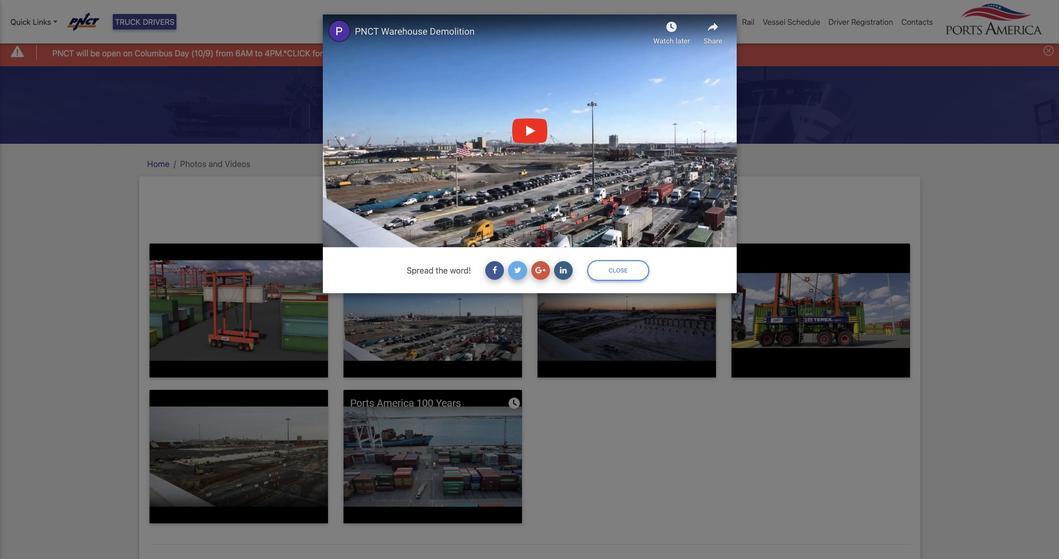 Task type: vqa. For each thing, say whether or not it's contained in the screenshot.
"Vessel"
yes



Task type: locate. For each thing, give the bounding box(es) containing it.
1 vertical spatial videos
[[225, 159, 250, 168]]

open
[[102, 48, 121, 58]]

0 vertical spatial home link
[[617, 12, 646, 32]]

videos
[[547, 96, 595, 116], [225, 159, 250, 168]]

links
[[33, 17, 51, 26]]

video gallery
[[470, 199, 589, 219]]

home
[[621, 17, 642, 26], [147, 159, 170, 168]]

photos and videos
[[464, 96, 595, 116], [180, 159, 250, 168]]

1 vertical spatial the
[[436, 266, 448, 275]]

0 horizontal spatial home
[[147, 159, 170, 168]]

1 horizontal spatial and
[[517, 96, 543, 116]]

spread
[[407, 266, 433, 275]]

photos
[[464, 96, 513, 116], [180, 159, 206, 168]]

0 vertical spatial home
[[621, 17, 642, 26]]

(10/9)
[[191, 48, 214, 58]]

1 horizontal spatial photos
[[464, 96, 513, 116]]

quick
[[10, 17, 31, 26]]

1 vertical spatial home link
[[147, 159, 170, 168]]

the left word!
[[436, 266, 448, 275]]

0 horizontal spatial home link
[[147, 159, 170, 168]]

0 horizontal spatial and
[[209, 159, 223, 168]]

0 vertical spatial videos
[[547, 96, 595, 116]]

the left future.
[[587, 225, 599, 234]]

video
[[470, 199, 516, 219]]

1 vertical spatial photos and videos
[[180, 159, 250, 168]]

1 horizontal spatial photos and videos
[[464, 96, 595, 116]]

pnct will be open on columbus day (10/9) from 6am to 4pm.*click for details* link
[[52, 47, 354, 59]]

1 vertical spatial and
[[209, 159, 223, 168]]

pnct will be open on columbus day (10/9) from 6am to 4pm.*click for details*
[[52, 48, 354, 58]]

0 horizontal spatial the
[[436, 266, 448, 275]]

1 horizontal spatial home
[[621, 17, 642, 26]]

for left details*
[[313, 48, 323, 58]]

the
[[587, 225, 599, 234], [436, 266, 448, 275]]

be
[[90, 48, 100, 58]]

driver
[[829, 17, 849, 26]]

driver registration
[[829, 17, 893, 26]]

terminal
[[519, 225, 551, 234]]

0 horizontal spatial for
[[313, 48, 323, 58]]

0 horizontal spatial videos
[[225, 159, 250, 168]]

1 horizontal spatial videos
[[547, 96, 595, 116]]

0 horizontal spatial photos
[[180, 159, 206, 168]]

day
[[175, 48, 189, 58]]

columbus
[[135, 48, 173, 58]]

for
[[313, 48, 323, 58], [574, 225, 584, 234]]

to
[[255, 48, 263, 58]]

home link
[[617, 12, 646, 32], [147, 159, 170, 168]]

1 horizontal spatial for
[[574, 225, 584, 234]]

0 vertical spatial photos and videos
[[464, 96, 595, 116]]

pnct
[[52, 48, 74, 58]]

vessel schedule
[[763, 17, 820, 26]]

0 horizontal spatial photos and videos
[[180, 159, 250, 168]]

video image
[[149, 244, 328, 378], [343, 244, 522, 378], [537, 244, 716, 378], [731, 244, 910, 378], [149, 390, 328, 524], [343, 390, 522, 524]]

rail link
[[738, 12, 759, 32]]

driver registration link
[[824, 12, 897, 32]]

for right read
[[574, 225, 584, 234]]

close
[[609, 267, 628, 274]]

will
[[76, 48, 88, 58]]

rail
[[742, 17, 754, 26]]

container
[[480, 225, 517, 234]]

6am
[[235, 48, 253, 58]]

1 horizontal spatial the
[[587, 225, 599, 234]]

vessel
[[763, 17, 785, 26]]

0 vertical spatial for
[[313, 48, 323, 58]]

from
[[216, 48, 233, 58]]

0 vertical spatial and
[[517, 96, 543, 116]]

and
[[517, 96, 543, 116], [209, 159, 223, 168]]



Task type: describe. For each thing, give the bounding box(es) containing it.
0 vertical spatial photos
[[464, 96, 513, 116]]

pnct will be open on columbus day (10/9) from 6am to 4pm.*click for details* alert
[[0, 38, 1059, 66]]

future.
[[601, 225, 627, 234]]

details*
[[325, 48, 354, 58]]

gallery
[[520, 199, 589, 219]]

word!
[[450, 266, 471, 275]]

1 horizontal spatial home link
[[617, 12, 646, 32]]

close button
[[587, 260, 649, 281]]

1 vertical spatial photos
[[180, 159, 206, 168]]

port newark container terminal read for the future.
[[432, 225, 627, 234]]

safety
[[712, 17, 734, 26]]

quick links
[[10, 17, 51, 26]]

1 vertical spatial home
[[147, 159, 170, 168]]

port
[[432, 225, 447, 234]]

4pm.*click
[[265, 48, 310, 58]]

close image
[[1044, 46, 1054, 56]]

registration
[[851, 17, 893, 26]]

contacts
[[901, 17, 933, 26]]

spread the word!
[[407, 266, 471, 275]]

newark
[[450, 225, 478, 234]]

on
[[123, 48, 132, 58]]

safety link
[[707, 12, 738, 32]]

quick links link
[[10, 16, 57, 28]]

1 vertical spatial for
[[574, 225, 584, 234]]

read
[[553, 225, 572, 234]]

0 vertical spatial the
[[587, 225, 599, 234]]

vessel schedule link
[[759, 12, 824, 32]]

contacts link
[[897, 12, 937, 32]]

for inside pnct will be open on columbus day (10/9) from 6am to 4pm.*click for details* link
[[313, 48, 323, 58]]

schedule
[[787, 17, 820, 26]]



